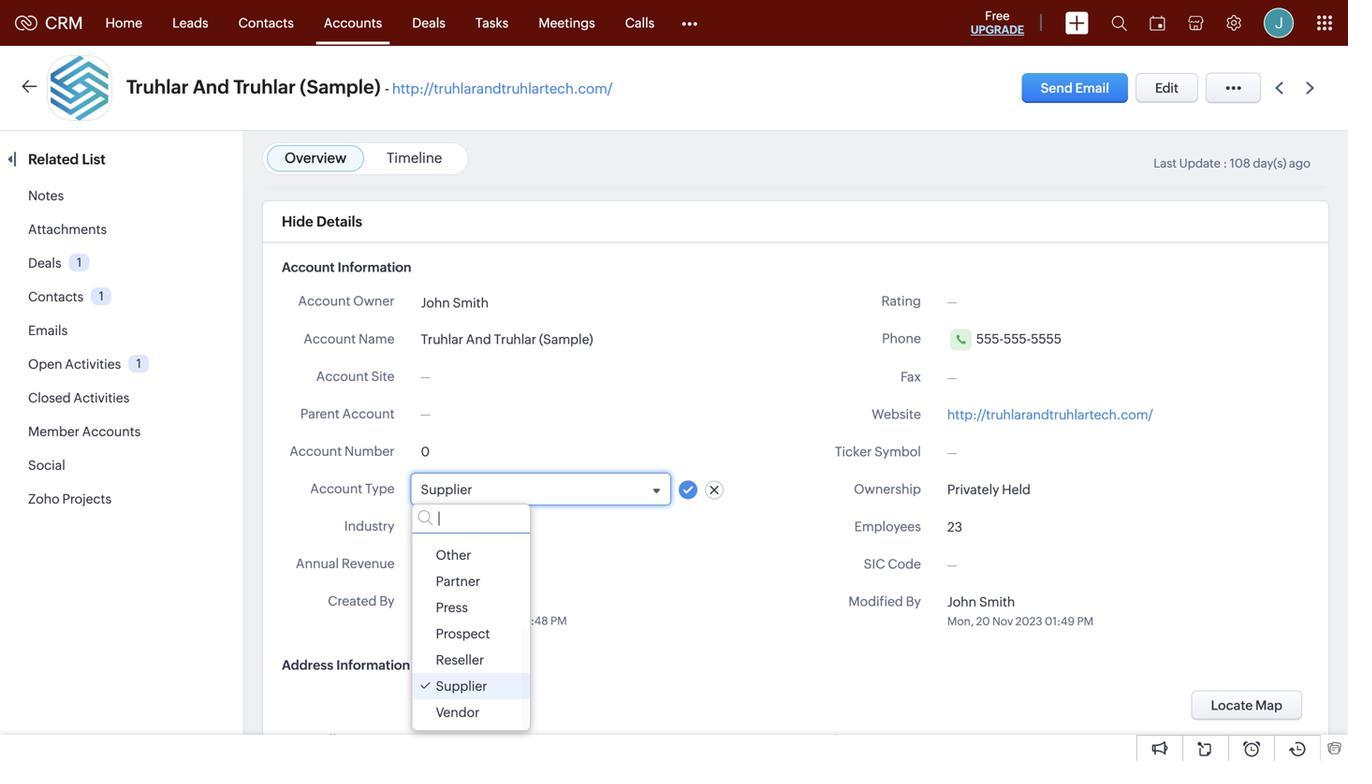 Task type: describe. For each thing, give the bounding box(es) containing it.
create menu element
[[1054, 0, 1100, 45]]

smith for john smith mon, 20 nov 2023 01:48 pm
[[453, 594, 489, 609]]

member accounts link
[[28, 424, 141, 439]]

calls link
[[610, 0, 670, 45]]

overview link
[[285, 150, 347, 166]]

pm for 23
[[1077, 615, 1094, 628]]

other
[[436, 548, 471, 562]]

overview
[[285, 150, 347, 166]]

address
[[282, 658, 333, 673]]

5
[[421, 733, 429, 748]]

create menu image
[[1065, 12, 1089, 34]]

accounts link
[[309, 0, 397, 45]]

2023 for technology
[[489, 614, 516, 627]]

edit button
[[1135, 73, 1198, 103]]

supplier inside 'tree'
[[436, 679, 487, 694]]

account owner
[[298, 293, 395, 308]]

parent account
[[300, 406, 395, 421]]

social link
[[28, 458, 65, 473]]

Supplier field
[[411, 474, 670, 504]]

annual revenue
[[296, 556, 395, 571]]

:
[[1223, 156, 1227, 170]]

sic code
[[864, 557, 921, 572]]

ticker symbol
[[835, 444, 921, 459]]

deals inside 'link'
[[412, 15, 446, 30]]

555-555-5555
[[976, 331, 1062, 346]]

street for billing street
[[358, 733, 395, 748]]

account type
[[310, 481, 395, 496]]

home link
[[90, 0, 157, 45]]

member accounts
[[28, 424, 141, 439]]

mon, for modified by
[[947, 615, 974, 628]]

1 555- from the left
[[976, 331, 1004, 346]]

leads
[[172, 15, 208, 30]]

closed activities
[[28, 390, 130, 405]]

ave
[[477, 733, 500, 748]]

smith for john smith mon, 20 nov 2023 01:49 pm
[[979, 594, 1015, 609]]

leads link
[[157, 0, 223, 45]]

john smith mon, 20 nov 2023 01:48 pm
[[421, 594, 567, 627]]

held
[[1002, 482, 1031, 497]]

owner
[[353, 293, 395, 308]]

smith for john smith
[[453, 295, 489, 310]]

account for account owner
[[298, 293, 351, 308]]

open activities
[[28, 357, 121, 372]]

calendar image
[[1150, 15, 1166, 30]]

0 horizontal spatial deals link
[[28, 256, 61, 271]]

-
[[385, 81, 389, 97]]

2023 for 23
[[1015, 615, 1042, 628]]

shipping
[[826, 733, 882, 748]]

parent
[[300, 406, 340, 421]]

logo image
[[15, 15, 37, 30]]

1 for deals
[[77, 255, 82, 269]]

account for account site
[[316, 369, 369, 384]]

information for address information
[[336, 658, 410, 673]]

search image
[[1111, 15, 1127, 31]]

member
[[28, 424, 80, 439]]

2 555- from the left
[[1004, 331, 1031, 346]]

open activities link
[[28, 357, 121, 372]]

crm
[[45, 13, 83, 33]]

0 vertical spatial accounts
[[324, 15, 382, 30]]

account for account information
[[282, 260, 335, 275]]

information for account information
[[338, 260, 411, 275]]

revenue
[[342, 556, 395, 571]]

send
[[1041, 81, 1073, 95]]

edit
[[1155, 81, 1179, 95]]

crm link
[[15, 13, 83, 33]]

symbol
[[875, 444, 921, 459]]

account for account name
[[304, 331, 356, 346]]

john smith mon, 20 nov 2023 01:49 pm
[[947, 594, 1094, 628]]

john for john smith mon, 20 nov 2023 01:49 pm
[[947, 594, 977, 609]]

partner
[[436, 574, 480, 589]]

notes
[[28, 188, 64, 203]]

previous record image
[[1275, 82, 1283, 94]]

boston
[[431, 733, 474, 748]]

created by
[[328, 593, 395, 608]]

profile element
[[1253, 0, 1305, 45]]

truhlar and truhlar (sample)
[[421, 332, 593, 347]]

$  200,000.00
[[421, 556, 507, 571]]

emails link
[[28, 323, 68, 338]]

account site
[[316, 369, 395, 384]]

timeline
[[387, 150, 442, 166]]

home
[[105, 15, 142, 30]]

next record image
[[1306, 82, 1318, 94]]

industry
[[344, 518, 395, 533]]

privately held
[[947, 482, 1031, 497]]

0
[[421, 444, 430, 459]]

details
[[316, 213, 362, 230]]

0 horizontal spatial accounts
[[82, 424, 141, 439]]

0 horizontal spatial deals
[[28, 256, 61, 271]]

0 vertical spatial contacts link
[[223, 0, 309, 45]]

sic
[[864, 557, 885, 572]]

tasks link
[[460, 0, 524, 45]]

update
[[1179, 156, 1221, 170]]

social
[[28, 458, 65, 473]]

john smith
[[421, 295, 489, 310]]

by for modified by
[[906, 594, 921, 609]]

Other Modules field
[[670, 8, 710, 38]]

hide
[[282, 213, 313, 230]]

send email button
[[1022, 73, 1128, 103]]

#88
[[503, 733, 526, 748]]

open
[[28, 357, 62, 372]]

billing street
[[318, 733, 395, 748]]

privately
[[947, 482, 999, 497]]

account information
[[282, 260, 411, 275]]

account number
[[290, 444, 395, 459]]

01:49
[[1045, 615, 1075, 628]]



Task type: vqa. For each thing, say whether or not it's contained in the screenshot.
Free
yes



Task type: locate. For each thing, give the bounding box(es) containing it.
reseller
[[436, 652, 484, 667]]

and down john smith
[[466, 332, 491, 347]]

ownership
[[854, 482, 921, 497]]

activities for closed activities
[[73, 390, 130, 405]]

account for account type
[[310, 481, 363, 496]]

john for john smith mon, 20 nov 2023 01:48 pm
[[421, 594, 450, 609]]

account down hide
[[282, 260, 335, 275]]

hide details link
[[282, 213, 362, 230]]

0 horizontal spatial contacts link
[[28, 289, 84, 304]]

nov left 01:49
[[992, 615, 1013, 628]]

contacts link right leads on the left top of the page
[[223, 0, 309, 45]]

nov inside john smith mon, 20 nov 2023 01:48 pm
[[466, 614, 487, 627]]

pm
[[550, 614, 567, 627], [1077, 615, 1094, 628]]

truhlar
[[126, 76, 189, 98], [233, 76, 296, 98], [421, 332, 463, 347], [494, 332, 536, 347]]

http://truhlarandtruhlartech.com/ inside truhlar and truhlar (sample) - http://truhlarandtruhlartech.com/
[[392, 81, 613, 97]]

0 vertical spatial contacts
[[238, 15, 294, 30]]

by for created by
[[379, 593, 395, 608]]

1 vertical spatial supplier
[[436, 679, 487, 694]]

supplier inside "field"
[[421, 482, 472, 497]]

by right the modified
[[906, 594, 921, 609]]

2 street from the left
[[884, 733, 921, 748]]

23
[[947, 520, 962, 535]]

john inside john smith mon, 20 nov 2023 01:49 pm
[[947, 594, 977, 609]]

free upgrade
[[971, 9, 1024, 36]]

1 vertical spatial 1
[[99, 289, 104, 303]]

1 vertical spatial (sample)
[[539, 332, 593, 347]]

ticker
[[835, 444, 872, 459]]

2 vertical spatial 1
[[136, 357, 141, 371]]

supplier
[[421, 482, 472, 497], [436, 679, 487, 694]]

nov for modified by
[[992, 615, 1013, 628]]

http://truhlarandtruhlartech.com/ down tasks
[[392, 81, 613, 97]]

john right owner at the top left
[[421, 295, 450, 310]]

pm inside john smith mon, 20 nov 2023 01:49 pm
[[1077, 615, 1094, 628]]

1 vertical spatial and
[[466, 332, 491, 347]]

1 vertical spatial http://truhlarandtruhlartech.com/ link
[[947, 407, 1153, 422]]

john for john smith
[[421, 295, 450, 310]]

account down 'account owner'
[[304, 331, 356, 346]]

5555
[[1031, 331, 1062, 346]]

1 horizontal spatial contacts link
[[223, 0, 309, 45]]

upgrade
[[971, 23, 1024, 36]]

deals link down attachments
[[28, 256, 61, 271]]

1 horizontal spatial contacts
[[238, 15, 294, 30]]

1 horizontal spatial deals link
[[397, 0, 460, 45]]

deals left tasks link
[[412, 15, 446, 30]]

list
[[82, 151, 106, 168]]

1 vertical spatial deals
[[28, 256, 61, 271]]

free
[[985, 9, 1010, 23]]

smith inside john smith mon, 20 nov 2023 01:49 pm
[[979, 594, 1015, 609]]

20 up reseller
[[450, 614, 464, 627]]

0 vertical spatial information
[[338, 260, 411, 275]]

and for truhlar and truhlar (sample) - http://truhlarandtruhlartech.com/
[[193, 76, 229, 98]]

1 vertical spatial contacts link
[[28, 289, 84, 304]]

activities for open activities
[[65, 357, 121, 372]]

account down account information
[[298, 293, 351, 308]]

None button
[[1191, 690, 1302, 720]]

1 vertical spatial accounts
[[82, 424, 141, 439]]

modified
[[849, 594, 903, 609]]

profile image
[[1264, 8, 1294, 38]]

0 vertical spatial activities
[[65, 357, 121, 372]]

0 vertical spatial (sample)
[[300, 76, 381, 98]]

smith inside john smith mon, 20 nov 2023 01:48 pm
[[453, 594, 489, 609]]

last update : 108 day(s) ago
[[1154, 156, 1311, 170]]

and
[[193, 76, 229, 98], [466, 332, 491, 347]]

$
[[421, 556, 429, 571]]

1 horizontal spatial mon,
[[947, 615, 974, 628]]

and down leads link
[[193, 76, 229, 98]]

account up the number
[[342, 406, 395, 421]]

street for shipping street
[[884, 733, 921, 748]]

search element
[[1100, 0, 1138, 46]]

contacts link
[[223, 0, 309, 45], [28, 289, 84, 304]]

2023 left 01:49
[[1015, 615, 1042, 628]]

shipping street
[[826, 733, 921, 748]]

information down the created by
[[336, 658, 410, 673]]

attachments
[[28, 222, 107, 237]]

1 horizontal spatial accounts
[[324, 15, 382, 30]]

20 for created by
[[450, 614, 464, 627]]

nov for created by
[[466, 614, 487, 627]]

deals down attachments
[[28, 256, 61, 271]]

0 horizontal spatial pm
[[550, 614, 567, 627]]

20 inside john smith mon, 20 nov 2023 01:49 pm
[[976, 615, 990, 628]]

deals link
[[397, 0, 460, 45], [28, 256, 61, 271]]

press
[[436, 600, 468, 615]]

contacts link up 'emails' link
[[28, 289, 84, 304]]

2023 inside john smith mon, 20 nov 2023 01:48 pm
[[489, 614, 516, 627]]

1 up open activities link
[[99, 289, 104, 303]]

type
[[365, 481, 395, 496]]

http://truhlarandtruhlartech.com/ down 5555
[[947, 407, 1153, 422]]

None search field
[[412, 504, 530, 533]]

0 horizontal spatial http://truhlarandtruhlartech.com/ link
[[392, 81, 613, 97]]

day(s)
[[1253, 156, 1287, 170]]

1 horizontal spatial and
[[466, 332, 491, 347]]

nov up reseller
[[466, 614, 487, 627]]

name
[[359, 331, 395, 346]]

related list
[[28, 151, 109, 168]]

20
[[450, 614, 464, 627], [976, 615, 990, 628]]

http://truhlarandtruhlartech.com/ link down 5555
[[947, 407, 1153, 422]]

activities up member accounts link
[[73, 390, 130, 405]]

account up parent account
[[316, 369, 369, 384]]

http://truhlarandtruhlartech.com/ link down tasks
[[392, 81, 613, 97]]

0 horizontal spatial 1
[[77, 255, 82, 269]]

website
[[872, 407, 921, 422]]

nov inside john smith mon, 20 nov 2023 01:49 pm
[[992, 615, 1013, 628]]

0 vertical spatial deals link
[[397, 0, 460, 45]]

0 vertical spatial and
[[193, 76, 229, 98]]

nov
[[466, 614, 487, 627], [992, 615, 1013, 628]]

1 horizontal spatial 20
[[976, 615, 990, 628]]

closed activities link
[[28, 390, 130, 405]]

mon, inside john smith mon, 20 nov 2023 01:48 pm
[[421, 614, 447, 627]]

account down parent
[[290, 444, 342, 459]]

john inside john smith mon, 20 nov 2023 01:48 pm
[[421, 594, 450, 609]]

1 vertical spatial activities
[[73, 390, 130, 405]]

supplier up technology
[[421, 482, 472, 497]]

1 street from the left
[[358, 733, 395, 748]]

0 horizontal spatial 2023
[[489, 614, 516, 627]]

pm inside john smith mon, 20 nov 2023 01:48 pm
[[550, 614, 567, 627]]

pm for technology
[[550, 614, 567, 627]]

pm right 01:49
[[1077, 615, 1094, 628]]

2023
[[489, 614, 516, 627], [1015, 615, 1042, 628]]

2023 inside john smith mon, 20 nov 2023 01:49 pm
[[1015, 615, 1042, 628]]

mon, for created by
[[421, 614, 447, 627]]

1 for open activities
[[136, 357, 141, 371]]

1 vertical spatial deals link
[[28, 256, 61, 271]]

street right shipping at the bottom of the page
[[884, 733, 921, 748]]

modified by
[[849, 594, 921, 609]]

1 for contacts
[[99, 289, 104, 303]]

john down 23 on the right of the page
[[947, 594, 977, 609]]

tree
[[412, 516, 530, 730]]

20 inside john smith mon, 20 nov 2023 01:48 pm
[[450, 614, 464, 627]]

0 vertical spatial supplier
[[421, 482, 472, 497]]

deals link left tasks
[[397, 0, 460, 45]]

(sample) for truhlar and truhlar (sample)
[[539, 332, 593, 347]]

phone
[[882, 331, 921, 346]]

emails
[[28, 323, 68, 338]]

108
[[1230, 156, 1250, 170]]

0 vertical spatial http://truhlarandtruhlartech.com/ link
[[392, 81, 613, 97]]

0 horizontal spatial by
[[379, 593, 395, 608]]

account name
[[304, 331, 395, 346]]

01:48
[[518, 614, 548, 627]]

zoho
[[28, 491, 60, 506]]

account down account number
[[310, 481, 363, 496]]

account for account number
[[290, 444, 342, 459]]

1 horizontal spatial deals
[[412, 15, 446, 30]]

1 vertical spatial http://truhlarandtruhlartech.com/
[[947, 407, 1153, 422]]

555-
[[976, 331, 1004, 346], [1004, 331, 1031, 346]]

2023 left 01:48
[[489, 614, 516, 627]]

1 horizontal spatial http://truhlarandtruhlartech.com/ link
[[947, 407, 1153, 422]]

accounts down closed activities link
[[82, 424, 141, 439]]

20 for modified by
[[976, 615, 990, 628]]

mon, inside john smith mon, 20 nov 2023 01:49 pm
[[947, 615, 974, 628]]

email
[[1075, 81, 1109, 95]]

meetings link
[[524, 0, 610, 45]]

1 horizontal spatial http://truhlarandtruhlartech.com/
[[947, 407, 1153, 422]]

5 boston ave #88
[[421, 733, 526, 748]]

0 vertical spatial deals
[[412, 15, 446, 30]]

vendor
[[436, 705, 480, 720]]

accounts
[[324, 15, 382, 30], [82, 424, 141, 439]]

hide details
[[282, 213, 362, 230]]

200,000.00
[[432, 556, 507, 571]]

http://truhlarandtruhlartech.com/
[[392, 81, 613, 97], [947, 407, 1153, 422]]

1 horizontal spatial pm
[[1077, 615, 1094, 628]]

billing
[[318, 733, 355, 748]]

0 vertical spatial 1
[[77, 255, 82, 269]]

1 horizontal spatial 2023
[[1015, 615, 1042, 628]]

(sample) for truhlar and truhlar (sample) - http://truhlarandtruhlartech.com/
[[300, 76, 381, 98]]

2 horizontal spatial 1
[[136, 357, 141, 371]]

0 horizontal spatial 20
[[450, 614, 464, 627]]

account
[[282, 260, 335, 275], [298, 293, 351, 308], [304, 331, 356, 346], [316, 369, 369, 384], [342, 406, 395, 421], [290, 444, 342, 459], [310, 481, 363, 496]]

0 horizontal spatial (sample)
[[300, 76, 381, 98]]

john down partner
[[421, 594, 450, 609]]

by
[[379, 593, 395, 608], [906, 594, 921, 609]]

by right created
[[379, 593, 395, 608]]

prospect
[[436, 626, 490, 641]]

0 vertical spatial http://truhlarandtruhlartech.com/
[[392, 81, 613, 97]]

zoho projects
[[28, 491, 111, 506]]

closed
[[28, 390, 71, 405]]

site
[[371, 369, 395, 384]]

0 horizontal spatial contacts
[[28, 289, 84, 304]]

contacts up 'emails' link
[[28, 289, 84, 304]]

0 horizontal spatial mon,
[[421, 614, 447, 627]]

0 horizontal spatial http://truhlarandtruhlartech.com/
[[392, 81, 613, 97]]

attachments link
[[28, 222, 107, 237]]

1 horizontal spatial street
[[884, 733, 921, 748]]

truhlar and truhlar (sample) - http://truhlarandtruhlartech.com/
[[126, 76, 613, 98]]

1 down attachments
[[77, 255, 82, 269]]

supplier down reseller
[[436, 679, 487, 694]]

investor
[[436, 521, 485, 536]]

accounts up truhlar and truhlar (sample) - http://truhlarandtruhlartech.com/
[[324, 15, 382, 30]]

tasks
[[475, 15, 509, 30]]

1 horizontal spatial 1
[[99, 289, 104, 303]]

created
[[328, 593, 377, 608]]

last
[[1154, 156, 1177, 170]]

tree containing investor
[[412, 516, 530, 730]]

deals
[[412, 15, 446, 30], [28, 256, 61, 271]]

1 horizontal spatial (sample)
[[539, 332, 593, 347]]

activities up closed activities
[[65, 357, 121, 372]]

1 horizontal spatial nov
[[992, 615, 1013, 628]]

1 vertical spatial information
[[336, 658, 410, 673]]

technology
[[421, 519, 493, 534]]

0 horizontal spatial and
[[193, 76, 229, 98]]

0 horizontal spatial street
[[358, 733, 395, 748]]

information up owner at the top left
[[338, 260, 411, 275]]

zoho projects link
[[28, 491, 111, 506]]

pm right 01:48
[[550, 614, 567, 627]]

20 left 01:49
[[976, 615, 990, 628]]

street right billing
[[358, 733, 395, 748]]

meetings
[[539, 15, 595, 30]]

0 horizontal spatial nov
[[466, 614, 487, 627]]

1 right open activities link
[[136, 357, 141, 371]]

contacts right leads link
[[238, 15, 294, 30]]

calls
[[625, 15, 655, 30]]

1 vertical spatial contacts
[[28, 289, 84, 304]]

1 horizontal spatial by
[[906, 594, 921, 609]]

annual
[[296, 556, 339, 571]]

and for truhlar and truhlar (sample)
[[466, 332, 491, 347]]



